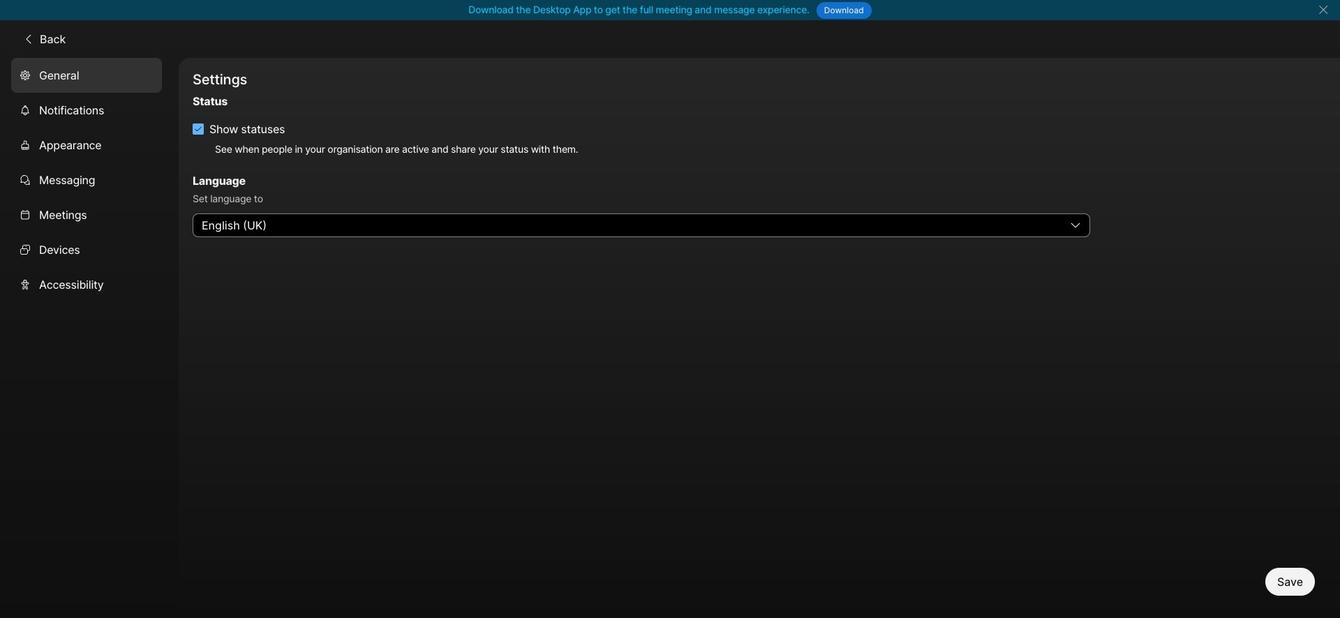 Task type: describe. For each thing, give the bounding box(es) containing it.
appearance tab
[[11, 127, 162, 162]]

meetings tab
[[11, 197, 162, 232]]

settings navigation
[[0, 58, 179, 618]]

devices tab
[[11, 232, 162, 267]]

notifications tab
[[11, 92, 162, 127]]

general tab
[[11, 58, 162, 92]]



Task type: locate. For each thing, give the bounding box(es) containing it.
messaging tab
[[11, 162, 162, 197]]

accessibility tab
[[11, 267, 162, 302]]

cancel_16 image
[[1318, 4, 1329, 15]]



